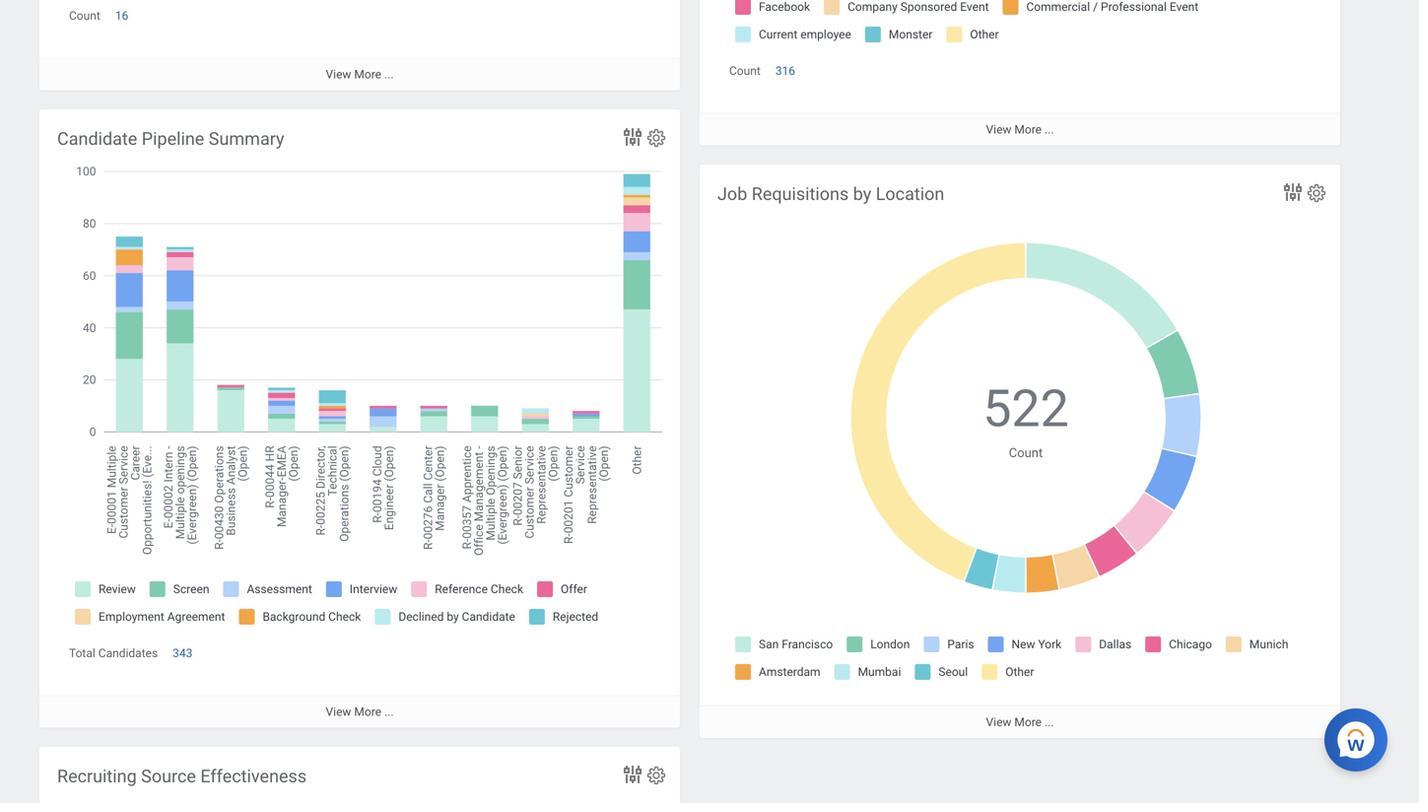 Task type: locate. For each thing, give the bounding box(es) containing it.
recruiting
[[57, 766, 137, 787]]

performance by hiring source element
[[700, 0, 1341, 145]]

343
[[173, 647, 193, 661]]

16 button
[[115, 8, 131, 24]]

count left 16
[[69, 9, 100, 23]]

1 horizontal spatial count
[[729, 64, 761, 78]]

view more ... inside 'job requisitions by location' element
[[986, 716, 1054, 730]]

configure and view chart data image left configure candidate pipeline summary image
[[621, 125, 645, 149]]

522 button
[[983, 375, 1072, 443]]

source
[[141, 766, 196, 787]]

job
[[718, 184, 747, 205]]

2 vertical spatial count
[[1009, 445, 1043, 460]]

view more ...
[[326, 67, 394, 81], [986, 123, 1054, 136], [326, 705, 394, 719], [986, 716, 1054, 730]]

count down 522 button
[[1009, 445, 1043, 460]]

count left '316'
[[729, 64, 761, 78]]

count for 316
[[729, 64, 761, 78]]

316 button
[[776, 63, 798, 79]]

view more ... link
[[39, 57, 680, 90], [700, 113, 1341, 145], [39, 695, 680, 728], [700, 706, 1341, 739]]

16
[[115, 9, 128, 23]]

522 count
[[983, 379, 1069, 460]]

view inside candidate pipeline summary element
[[326, 705, 351, 719]]

count inside performance by hiring source element
[[729, 64, 761, 78]]

more
[[354, 67, 382, 81], [1015, 123, 1042, 136], [354, 705, 382, 719], [1015, 716, 1042, 730]]

configure and view chart data image left configure recruiting source effectiveness image
[[621, 763, 645, 787]]

job requisitions by location
[[718, 184, 945, 205]]

1 vertical spatial count
[[729, 64, 761, 78]]

0 horizontal spatial count
[[69, 9, 100, 23]]

view more ... inside "headcount & open positions" element
[[326, 67, 394, 81]]

configure candidate pipeline summary image
[[646, 127, 667, 149]]

configure and view chart data image for summary
[[621, 125, 645, 149]]

configure and view chart data image
[[1281, 180, 1305, 204]]

more inside candidate pipeline summary element
[[354, 705, 382, 719]]

more inside "headcount & open positions" element
[[354, 67, 382, 81]]

candidate
[[57, 129, 137, 149]]

0 vertical spatial count
[[69, 9, 100, 23]]

candidate pipeline summary element
[[39, 109, 680, 728]]

2 configure and view chart data image from the top
[[621, 763, 645, 787]]

...
[[384, 67, 394, 81], [1045, 123, 1054, 136], [384, 705, 394, 719], [1045, 716, 1054, 730]]

more inside 'job requisitions by location' element
[[1015, 716, 1042, 730]]

job requisitions by location element
[[700, 165, 1341, 739]]

count inside 522 count
[[1009, 445, 1043, 460]]

configure and view chart data image
[[621, 125, 645, 149], [621, 763, 645, 787]]

1 vertical spatial configure and view chart data image
[[621, 763, 645, 787]]

0 vertical spatial configure and view chart data image
[[621, 125, 645, 149]]

view
[[326, 67, 351, 81], [986, 123, 1012, 136], [326, 705, 351, 719], [986, 716, 1012, 730]]

more inside performance by hiring source element
[[1015, 123, 1042, 136]]

configure recruiting source effectiveness image
[[646, 765, 667, 787]]

2 horizontal spatial count
[[1009, 445, 1043, 460]]

count
[[69, 9, 100, 23], [729, 64, 761, 78], [1009, 445, 1043, 460]]

... inside 'job requisitions by location' element
[[1045, 716, 1054, 730]]

view inside 'job requisitions by location' element
[[986, 716, 1012, 730]]

1 configure and view chart data image from the top
[[621, 125, 645, 149]]

summary
[[209, 129, 284, 149]]



Task type: vqa. For each thing, say whether or not it's contained in the screenshot.
2nd MARKETING from the right
no



Task type: describe. For each thing, give the bounding box(es) containing it.
by
[[853, 184, 872, 205]]

view more ... inside performance by hiring source element
[[986, 123, 1054, 136]]

total
[[69, 647, 95, 661]]

location
[[876, 184, 945, 205]]

pipeline
[[142, 129, 204, 149]]

count for 16
[[69, 9, 100, 23]]

... inside "headcount & open positions" element
[[384, 67, 394, 81]]

requisitions
[[752, 184, 849, 205]]

candidates
[[98, 647, 158, 661]]

view more ... inside candidate pipeline summary element
[[326, 705, 394, 719]]

522
[[983, 379, 1069, 439]]

candidate pipeline summary
[[57, 129, 284, 149]]

recruiting source effectiveness
[[57, 766, 307, 787]]

view inside performance by hiring source element
[[986, 123, 1012, 136]]

343 button
[[173, 646, 196, 662]]

total candidates
[[69, 647, 158, 661]]

... inside performance by hiring source element
[[1045, 123, 1054, 136]]

configure job requisitions by location image
[[1306, 182, 1328, 204]]

316
[[776, 64, 796, 78]]

view inside "headcount & open positions" element
[[326, 67, 351, 81]]

effectiveness
[[200, 766, 307, 787]]

configure and view chart data image for effectiveness
[[621, 763, 645, 787]]

headcount & open positions element
[[39, 0, 680, 90]]

... inside candidate pipeline summary element
[[384, 705, 394, 719]]



